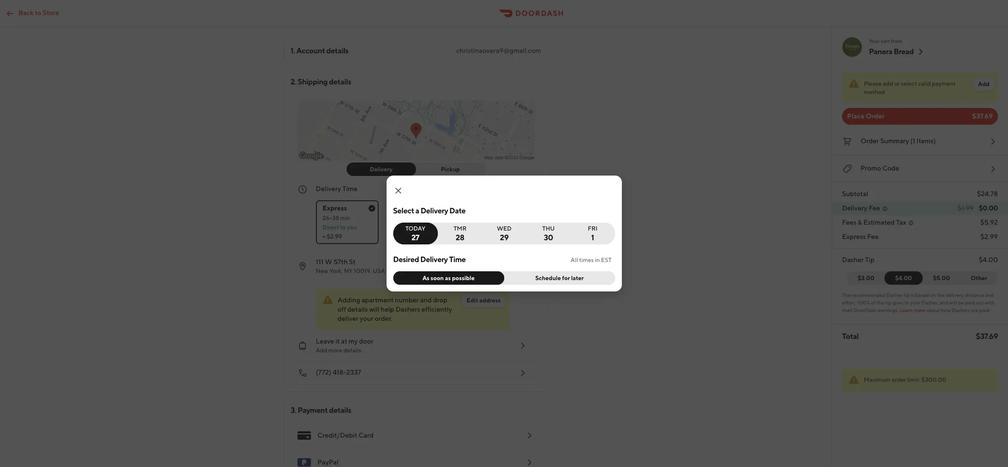 Task type: describe. For each thing, give the bounding box(es) containing it.
please
[[864, 80, 882, 87]]

dashers inside the adding apartment number and drop off details will help dashers efficiently deliver your order.
[[396, 306, 420, 314]]

2 horizontal spatial and
[[986, 292, 994, 298]]

details inside "leave it at my door add more details"
[[344, 347, 361, 354]]

thu
[[542, 225, 555, 232]]

code
[[883, 164, 899, 172]]

how
[[941, 307, 951, 314]]

all times in est
[[571, 257, 612, 264]]

edit address
[[467, 297, 501, 304]]

york,
[[329, 268, 343, 274]]

$1.99
[[958, 204, 974, 212]]

other
[[971, 275, 988, 282]]

panera bread
[[869, 47, 914, 56]]

credit/debit card
[[318, 432, 374, 440]]

1 horizontal spatial and
[[940, 300, 949, 306]]

1 horizontal spatial $4.00
[[979, 256, 998, 264]]

card
[[359, 432, 374, 440]]

tip amount option group
[[847, 272, 998, 285]]

as
[[445, 275, 451, 282]]

details for 3. payment details
[[329, 406, 351, 415]]

wed 29
[[497, 225, 512, 242]]

0 vertical spatial order
[[866, 112, 885, 120]]

doordash
[[854, 307, 877, 314]]

desired
[[393, 255, 419, 264]]

toggle asap option group
[[393, 272, 615, 285]]

door
[[359, 338, 373, 345]]

promo code button
[[842, 162, 998, 176]]

order inside button
[[861, 137, 879, 145]]

promo code
[[861, 164, 899, 172]]

418-
[[333, 369, 346, 377]]

you
[[347, 224, 357, 231]]

credit/debit
[[318, 432, 357, 440]]

$5.00 button
[[918, 272, 961, 285]]

28
[[456, 233, 464, 242]]

29
[[500, 233, 509, 242]]

cart
[[881, 38, 890, 44]]

w
[[325, 258, 332, 266]]

1 horizontal spatial time
[[449, 255, 466, 264]]

off
[[338, 306, 346, 314]]

2. shipping details
[[291, 77, 351, 86]]

later for schedule for later choose a time
[[502, 204, 517, 212]]

thu 30
[[542, 225, 555, 242]]

times
[[579, 257, 594, 264]]

$0.00
[[979, 204, 998, 212]]

back to store
[[18, 9, 59, 17]]

a inside schedule for later choose a time
[[483, 215, 486, 221]]

1. account
[[291, 46, 325, 55]]

tax
[[896, 219, 907, 227]]

back
[[18, 9, 34, 17]]

drop
[[433, 296, 447, 304]]

0 vertical spatial $37.69
[[972, 112, 993, 120]]

$4.00 button
[[885, 272, 923, 285]]

3. payment details
[[291, 406, 351, 415]]

later for schedule for later
[[571, 275, 584, 282]]

more inside "leave it at my door add more details"
[[329, 347, 342, 354]]

Schedule for later radio
[[499, 272, 615, 285]]

100%
[[857, 300, 870, 306]]

3. payment
[[291, 406, 328, 415]]

order summary (1 items) button
[[842, 135, 998, 148]]

maximum order limit: $300.00
[[864, 377, 947, 383]]

1. account details
[[291, 46, 349, 55]]

your inside the recommended dasher tip is based on the delivery distance and effort. 100% of the tip goes to your dasher, and will be paid out with their doordash earnings.
[[911, 300, 921, 306]]

(772) 418-2337
[[316, 369, 361, 377]]

$5.92
[[981, 219, 998, 227]]

total
[[842, 332, 859, 341]]

pickup
[[441, 166, 460, 173]]

as
[[423, 275, 430, 282]]

today
[[405, 225, 426, 232]]

add new payment method image
[[524, 458, 534, 467]]

express for express
[[323, 204, 347, 212]]

to inside 26–38 min direct to you + $2.99
[[340, 224, 346, 231]]

all
[[571, 257, 578, 264]]

deliver
[[338, 315, 359, 323]]

recommended
[[852, 292, 886, 298]]

limit:
[[907, 377, 921, 383]]

choose
[[461, 215, 482, 221]]

date
[[450, 206, 466, 215]]

details inside the adding apartment number and drop off details will help dashers efficiently deliver your order.
[[348, 306, 368, 314]]

delivery inside option
[[370, 166, 393, 173]]

soon
[[431, 275, 444, 282]]

fri
[[588, 225, 598, 232]]

maximum order limit: $300.00 status
[[842, 369, 998, 392]]

about
[[927, 307, 940, 314]]

new
[[316, 268, 328, 274]]

fees
[[842, 219, 857, 227]]

0 vertical spatial more
[[914, 307, 926, 314]]

your
[[869, 38, 880, 44]]

min for 31–43
[[408, 215, 418, 221]]

0 vertical spatial to
[[35, 9, 41, 17]]

will inside the recommended dasher tip is based on the delivery distance and effort. 100% of the tip goes to your dasher, and will be paid out with their doordash earnings.
[[950, 300, 957, 306]]

Pickup radio
[[411, 163, 485, 176]]

paid.
[[980, 307, 991, 314]]

add
[[883, 80, 893, 87]]

0 horizontal spatial the
[[877, 300, 885, 306]]

schedule for later choose a time
[[461, 204, 517, 221]]

close image
[[393, 186, 403, 196]]

and inside the adding apartment number and drop off details will help dashers efficiently deliver your order.
[[420, 296, 432, 304]]

select a delivery date
[[393, 206, 466, 215]]

schedule for schedule for later choose a time
[[461, 204, 491, 212]]

wed
[[497, 225, 512, 232]]

est
[[601, 257, 612, 264]]

order
[[892, 377, 906, 383]]

111
[[316, 258, 324, 266]]

efficiently
[[422, 306, 452, 314]]

1 horizontal spatial the
[[937, 292, 945, 298]]



Task type: locate. For each thing, give the bounding box(es) containing it.
0 vertical spatial later
[[502, 204, 517, 212]]

usa
[[373, 268, 385, 274]]

0 vertical spatial time
[[342, 185, 358, 193]]

select
[[901, 80, 917, 87]]

1 vertical spatial to
[[340, 224, 346, 231]]

and up learn more about how dashers are paid.
[[940, 300, 949, 306]]

desired delivery time
[[393, 255, 466, 264]]

0 horizontal spatial will
[[369, 306, 379, 314]]

tip up the earnings.
[[886, 300, 892, 306]]

it
[[336, 338, 340, 345]]

time up the possible
[[449, 255, 466, 264]]

out
[[976, 300, 984, 306]]

1 vertical spatial time
[[449, 255, 466, 264]]

1 vertical spatial for
[[562, 275, 570, 282]]

tmr 28
[[454, 225, 467, 242]]

1 horizontal spatial min
[[408, 215, 418, 221]]

method
[[864, 89, 885, 95]]

tip
[[865, 256, 875, 264]]

0 horizontal spatial to
[[35, 9, 41, 17]]

summary
[[880, 137, 909, 145]]

later down all
[[571, 275, 584, 282]]

As soon as possible radio
[[393, 272, 504, 285]]

more down dasher,
[[914, 307, 926, 314]]

your up learn more link
[[911, 300, 921, 306]]

on
[[930, 292, 936, 298]]

0 vertical spatial your
[[911, 300, 921, 306]]

min inside 26–38 min direct to you + $2.99
[[340, 215, 350, 221]]

details down my
[[344, 347, 361, 354]]

promo
[[861, 164, 881, 172]]

1 vertical spatial fee
[[867, 233, 879, 241]]

None radio
[[316, 200, 378, 244], [385, 200, 448, 244], [455, 200, 533, 244], [482, 223, 527, 245], [316, 200, 378, 244], [385, 200, 448, 244], [455, 200, 533, 244], [482, 223, 527, 245]]

express down the fees
[[842, 233, 866, 241]]

will down apartment
[[369, 306, 379, 314]]

add right payment
[[978, 81, 990, 87]]

0 horizontal spatial time
[[342, 185, 358, 193]]

based
[[915, 292, 929, 298]]

option group
[[316, 194, 534, 244]]

1 vertical spatial more
[[329, 347, 342, 354]]

the right on
[[937, 292, 945, 298]]

add new payment method image
[[524, 431, 534, 441]]

goes
[[893, 300, 904, 306]]

&
[[858, 219, 862, 227]]

for for schedule for later choose a time
[[492, 204, 501, 212]]

adding apartment number and drop off details will help dashers efficiently deliver your order. status
[[316, 289, 509, 330]]

+
[[323, 233, 326, 240]]

1 vertical spatial dasher
[[887, 292, 903, 298]]

to up learn
[[905, 300, 910, 306]]

1 min from the left
[[340, 215, 350, 221]]

time
[[342, 185, 358, 193], [449, 255, 466, 264]]

fee up estimated
[[869, 204, 880, 212]]

$24.78
[[977, 190, 998, 198]]

min up today on the top left
[[408, 215, 418, 221]]

option group containing express
[[316, 194, 534, 244]]

to inside the recommended dasher tip is based on the delivery distance and effort. 100% of the tip goes to your dasher, and will be paid out with their doordash earnings.
[[905, 300, 910, 306]]

later up the wed
[[502, 204, 517, 212]]

schedule inside schedule for later choose a time
[[461, 204, 491, 212]]

min
[[340, 215, 350, 221], [408, 215, 418, 221]]

31–43
[[392, 215, 407, 221]]

later inside radio
[[571, 275, 584, 282]]

0 horizontal spatial for
[[492, 204, 501, 212]]

express up 26–38
[[323, 204, 347, 212]]

fri 1
[[588, 225, 598, 242]]

will down delivery
[[950, 300, 957, 306]]

dasher left tip
[[842, 256, 864, 264]]

schedule inside radio
[[535, 275, 561, 282]]

1 vertical spatial your
[[360, 315, 374, 323]]

1 vertical spatial schedule
[[535, 275, 561, 282]]

of
[[871, 300, 876, 306]]

schedule down 30
[[535, 275, 561, 282]]

the
[[842, 292, 851, 298]]

schedule for later
[[535, 275, 584, 282]]

learn
[[900, 307, 913, 314]]

and up with
[[986, 292, 994, 298]]

1 horizontal spatial will
[[950, 300, 957, 306]]

at
[[341, 338, 347, 345]]

your
[[911, 300, 921, 306], [360, 315, 374, 323]]

express inside option group
[[323, 204, 347, 212]]

my
[[349, 338, 358, 345]]

details up credit/debit
[[329, 406, 351, 415]]

express for express fee
[[842, 233, 866, 241]]

paid
[[965, 300, 975, 306]]

0 horizontal spatial min
[[340, 215, 350, 221]]

1 vertical spatial the
[[877, 300, 885, 306]]

fee
[[869, 204, 880, 212], [867, 233, 879, 241]]

Other button
[[960, 272, 998, 285]]

direct
[[323, 224, 339, 231]]

to right back
[[35, 9, 41, 17]]

1 vertical spatial $4.00
[[895, 275, 912, 282]]

0 vertical spatial fee
[[869, 204, 880, 212]]

$37.69 down paid.
[[976, 332, 998, 341]]

0 horizontal spatial express
[[323, 204, 347, 212]]

1 horizontal spatial to
[[340, 224, 346, 231]]

delivery or pickup selector option group
[[347, 163, 485, 176]]

2 vertical spatial to
[[905, 300, 910, 306]]

with
[[985, 300, 995, 306]]

None radio
[[393, 223, 438, 245], [433, 223, 482, 245], [526, 223, 571, 245], [570, 223, 615, 245], [393, 223, 438, 245], [433, 223, 482, 245], [526, 223, 571, 245], [570, 223, 615, 245]]

more down it at bottom left
[[329, 347, 342, 354]]

$2.99 down direct
[[327, 233, 342, 240]]

delivery
[[370, 166, 393, 173], [316, 185, 341, 193], [842, 204, 868, 212], [421, 206, 448, 215], [420, 255, 448, 264]]

$4.00 up is
[[895, 275, 912, 282]]

from
[[891, 38, 902, 44]]

and left drop
[[420, 296, 432, 304]]

store
[[43, 9, 59, 17]]

0 horizontal spatial more
[[329, 347, 342, 354]]

0 horizontal spatial and
[[420, 296, 432, 304]]

111 w 57th st new york,  ny 10019,  usa
[[316, 258, 385, 274]]

tip left is
[[904, 292, 910, 298]]

26–38
[[323, 215, 339, 221]]

add inside "leave it at my door add more details"
[[316, 347, 327, 354]]

0 vertical spatial express
[[323, 204, 347, 212]]

1 horizontal spatial later
[[571, 275, 584, 282]]

26–38 min direct to you + $2.99
[[323, 215, 357, 240]]

subtotal
[[842, 190, 868, 198]]

details for 1. account details
[[326, 46, 349, 55]]

(1
[[911, 137, 915, 145]]

are
[[971, 307, 979, 314]]

$300.00
[[922, 377, 947, 383]]

time down delivery option
[[342, 185, 358, 193]]

add inside button
[[978, 81, 990, 87]]

estimated
[[864, 219, 895, 227]]

possible
[[452, 275, 475, 282]]

0 vertical spatial $4.00
[[979, 256, 998, 264]]

for inside radio
[[562, 275, 570, 282]]

1 horizontal spatial dasher
[[887, 292, 903, 298]]

schedule up choose
[[461, 204, 491, 212]]

more
[[914, 307, 926, 314], [329, 347, 342, 354]]

show menu image
[[297, 429, 311, 443]]

order
[[866, 112, 885, 120], [861, 137, 879, 145]]

schedule for schedule for later
[[535, 275, 561, 282]]

0 vertical spatial tip
[[904, 292, 910, 298]]

0 horizontal spatial $2.99
[[327, 233, 342, 240]]

1 horizontal spatial your
[[911, 300, 921, 306]]

min up you
[[340, 215, 350, 221]]

0 horizontal spatial dasher
[[842, 256, 864, 264]]

$4.00 inside "button"
[[895, 275, 912, 282]]

panera
[[869, 47, 893, 56]]

dasher inside the recommended dasher tip is based on the delivery distance and effort. 100% of the tip goes to your dasher, and will be paid out with their doordash earnings.
[[887, 292, 903, 298]]

later inside schedule for later choose a time
[[502, 204, 517, 212]]

order summary (1 items)
[[861, 137, 936, 145]]

status
[[842, 72, 998, 103]]

0 horizontal spatial a
[[416, 206, 419, 215]]

2 min from the left
[[408, 215, 418, 221]]

0 horizontal spatial later
[[502, 204, 517, 212]]

select
[[393, 206, 414, 215]]

fee down fees & estimated
[[867, 233, 879, 241]]

for inside schedule for later choose a time
[[492, 204, 501, 212]]

leave it at my door add more details
[[316, 338, 373, 354]]

address
[[479, 297, 501, 304]]

$3.00 button
[[847, 272, 890, 285]]

to left you
[[340, 224, 346, 231]]

0 vertical spatial for
[[492, 204, 501, 212]]

menu containing credit/debit card
[[291, 422, 541, 467]]

adding apartment number and drop off details will help dashers efficiently deliver your order.
[[338, 296, 452, 323]]

0 horizontal spatial tip
[[886, 300, 892, 306]]

order left summary
[[861, 137, 879, 145]]

as soon as possible
[[423, 275, 475, 282]]

1 vertical spatial $37.69
[[976, 332, 998, 341]]

be
[[958, 300, 964, 306]]

0 horizontal spatial $4.00
[[895, 275, 912, 282]]

the
[[937, 292, 945, 298], [877, 300, 885, 306]]

place
[[847, 112, 865, 120]]

0 horizontal spatial add
[[316, 347, 327, 354]]

will inside the adding apartment number and drop off details will help dashers efficiently deliver your order.
[[369, 306, 379, 314]]

add down leave
[[316, 347, 327, 354]]

dasher up goes
[[887, 292, 903, 298]]

their
[[842, 307, 853, 314]]

0 vertical spatial the
[[937, 292, 945, 298]]

dasher tip
[[842, 256, 875, 264]]

1 horizontal spatial $2.99
[[981, 233, 998, 241]]

$2.99 down $5.92
[[981, 233, 998, 241]]

distance
[[965, 292, 985, 298]]

1 horizontal spatial dashers
[[952, 307, 970, 314]]

a right select
[[416, 206, 419, 215]]

for for schedule for later
[[562, 275, 570, 282]]

1
[[591, 233, 594, 242]]

0 vertical spatial dasher
[[842, 256, 864, 264]]

1 vertical spatial express
[[842, 233, 866, 241]]

1 vertical spatial tip
[[886, 300, 892, 306]]

today 27
[[405, 225, 426, 242]]

your left order.
[[360, 315, 374, 323]]

details right the "2. shipping" at the top left of page
[[329, 77, 351, 86]]

1 horizontal spatial more
[[914, 307, 926, 314]]

1 horizontal spatial for
[[562, 275, 570, 282]]

please add or select valid payment method
[[864, 80, 956, 95]]

(772)
[[316, 369, 331, 377]]

order right place
[[866, 112, 885, 120]]

fees & estimated
[[842, 219, 895, 227]]

$4.00 up other button
[[979, 256, 998, 264]]

0 horizontal spatial schedule
[[461, 204, 491, 212]]

0 horizontal spatial your
[[360, 315, 374, 323]]

details right 1. account
[[326, 46, 349, 55]]

your cart from
[[869, 38, 902, 44]]

day picker option group
[[393, 223, 615, 245]]

adding
[[338, 296, 360, 304]]

$37.69 down add button
[[972, 112, 993, 120]]

dasher,
[[922, 300, 939, 306]]

your inside the adding apartment number and drop off details will help dashers efficiently deliver your order.
[[360, 315, 374, 323]]

dashers down be
[[952, 307, 970, 314]]

1 horizontal spatial add
[[978, 81, 990, 87]]

1 vertical spatial add
[[316, 347, 327, 354]]

to
[[35, 9, 41, 17], [340, 224, 346, 231], [905, 300, 910, 306]]

delivery
[[946, 292, 964, 298]]

0 vertical spatial add
[[978, 81, 990, 87]]

christinaovera9@gmail.com
[[456, 47, 541, 55]]

2 horizontal spatial to
[[905, 300, 910, 306]]

details down adding
[[348, 306, 368, 314]]

dashers down number at the bottom left of the page
[[396, 306, 420, 314]]

min for 26–38
[[340, 215, 350, 221]]

0 vertical spatial schedule
[[461, 204, 491, 212]]

1 vertical spatial order
[[861, 137, 879, 145]]

later
[[502, 204, 517, 212], [571, 275, 584, 282]]

learn more link
[[900, 307, 926, 314]]

Delivery radio
[[347, 163, 416, 176]]

1 vertical spatial later
[[571, 275, 584, 282]]

standard
[[392, 204, 421, 212]]

menu
[[291, 422, 541, 467]]

1 horizontal spatial express
[[842, 233, 866, 241]]

1 horizontal spatial tip
[[904, 292, 910, 298]]

a left time
[[483, 215, 486, 221]]

the right of
[[877, 300, 885, 306]]

0 horizontal spatial dashers
[[396, 306, 420, 314]]

1 horizontal spatial schedule
[[535, 275, 561, 282]]

details for 2. shipping details
[[329, 77, 351, 86]]

status containing please add or select valid payment method
[[842, 72, 998, 103]]

1 horizontal spatial a
[[483, 215, 486, 221]]

$2.99 inside 26–38 min direct to you + $2.99
[[327, 233, 342, 240]]

2. shipping
[[291, 77, 328, 86]]

earnings.
[[878, 307, 899, 314]]



Task type: vqa. For each thing, say whether or not it's contained in the screenshot.


